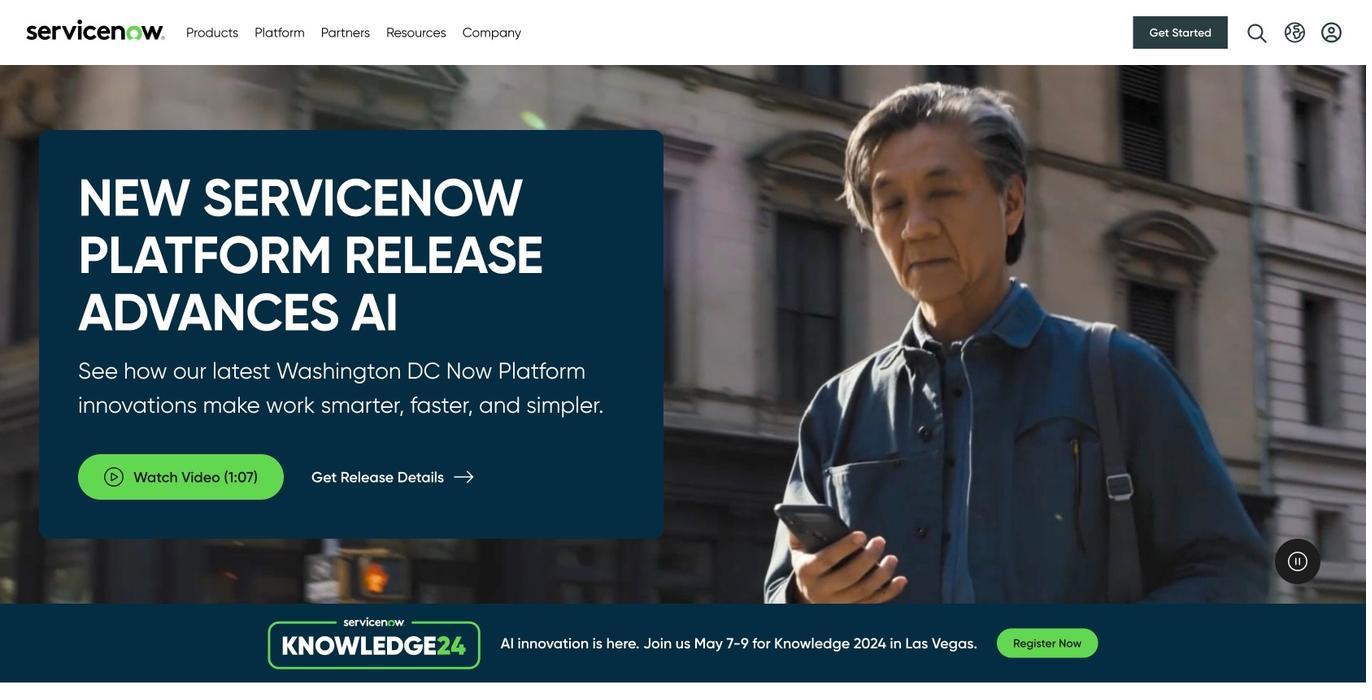 Task type: locate. For each thing, give the bounding box(es) containing it.
select your country image
[[1285, 22, 1306, 43]]

pause ambient video image
[[1289, 553, 1308, 572]]

pause ambient video element
[[1276, 540, 1321, 585]]

go to servicenow account image
[[1322, 22, 1342, 43]]



Task type: vqa. For each thing, say whether or not it's contained in the screenshot.
the Solutions at top
no



Task type: describe. For each thing, give the bounding box(es) containing it.
servicenow image
[[24, 19, 167, 40]]



